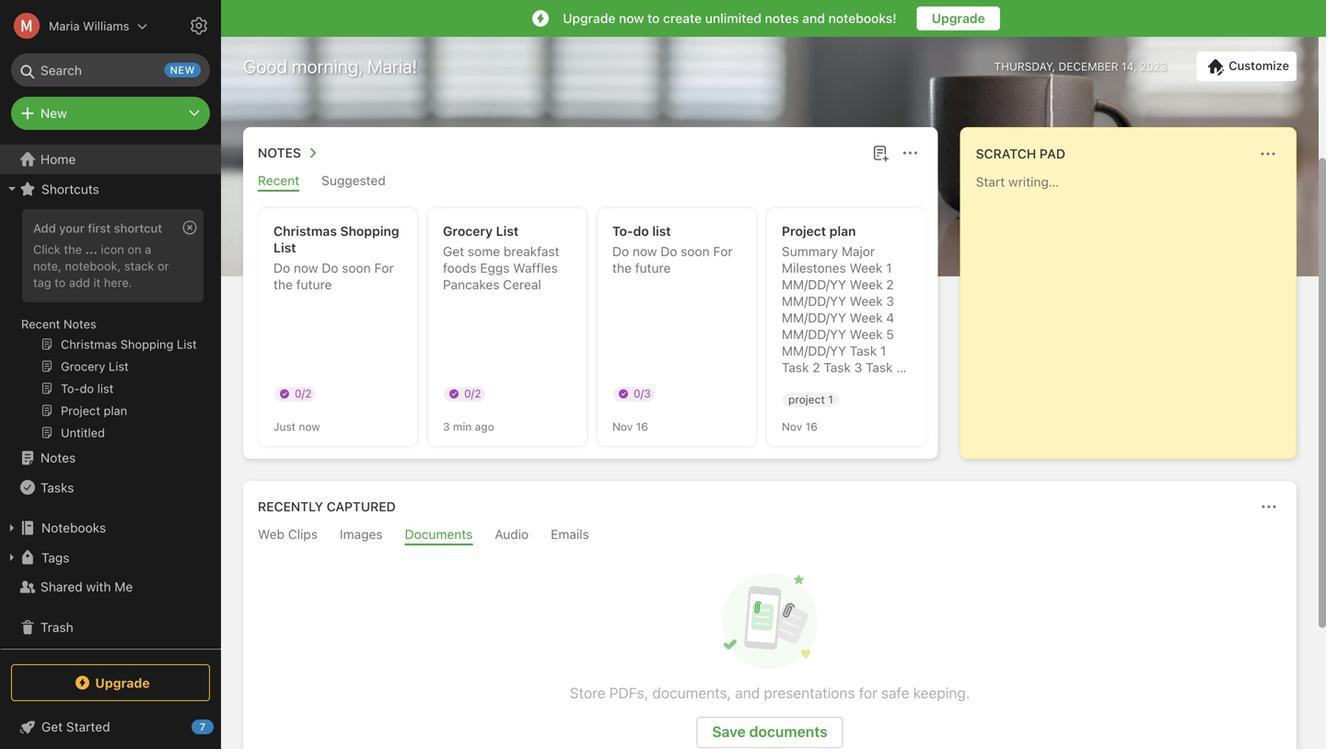 Task type: vqa. For each thing, say whether or not it's contained in the screenshot.
first Nov from right
yes



Task type: locate. For each thing, give the bounding box(es) containing it.
expand notebooks image
[[5, 521, 19, 535]]

get up foods
[[443, 244, 464, 259]]

1 vertical spatial get
[[41, 719, 63, 734]]

more actions image
[[900, 142, 922, 164], [1258, 143, 1280, 165]]

Account field
[[0, 7, 148, 44]]

tag
[[33, 275, 51, 289]]

1 vertical spatial and
[[735, 684, 760, 702]]

0/2 up just now
[[295, 387, 312, 400]]

and up the save
[[735, 684, 760, 702]]

get inside grocery list get some breakfast foods eggs waffles pancakes cereal
[[443, 244, 464, 259]]

0 horizontal spatial list
[[274, 240, 296, 255]]

nov 16
[[613, 420, 649, 433], [782, 420, 818, 433]]

list inside grocery list get some breakfast foods eggs waffles pancakes cereal
[[496, 223, 519, 239]]

tree
[[0, 145, 221, 653]]

0 horizontal spatial nov 16
[[613, 420, 649, 433]]

0 vertical spatial recent
[[258, 173, 300, 188]]

home link
[[0, 145, 221, 174]]

get left started
[[41, 719, 63, 734]]

started
[[66, 719, 110, 734]]

tab list containing web clips
[[247, 527, 1294, 545]]

trash link
[[0, 613, 213, 642]]

on
[[842, 393, 862, 408]]

recent for recent
[[258, 173, 300, 188]]

trash
[[41, 620, 73, 635]]

0 horizontal spatial and
[[735, 684, 760, 702]]

1 vertical spatial tab list
[[247, 527, 1294, 545]]

good morning, maria!
[[243, 55, 417, 77]]

1 horizontal spatial get
[[443, 244, 464, 259]]

Help and Learning task checklist field
[[0, 712, 221, 742]]

0 horizontal spatial get
[[41, 719, 63, 734]]

thursday,
[[995, 60, 1056, 73]]

the inside to-do list do now do soon for the future
[[613, 260, 632, 276]]

store
[[570, 684, 606, 702]]

1 horizontal spatial 4
[[897, 360, 905, 375]]

0/2
[[295, 387, 312, 400], [464, 387, 481, 400]]

2 0/2 from the left
[[464, 387, 481, 400]]

0 horizontal spatial more actions image
[[900, 142, 922, 164]]

0 horizontal spatial for
[[374, 260, 394, 276]]

2 vertical spatial the
[[274, 277, 293, 292]]

0/2 for the
[[295, 387, 312, 400]]

shortcut
[[114, 221, 162, 235]]

...
[[85, 242, 98, 256]]

note,
[[33, 259, 62, 273]]

images
[[340, 527, 383, 542]]

0 vertical spatial 4
[[887, 310, 895, 325]]

and right notes
[[803, 11, 826, 26]]

1 tab list from the top
[[247, 173, 935, 192]]

clips
[[288, 527, 318, 542]]

safe
[[882, 684, 910, 702]]

1 horizontal spatial 0/2
[[464, 387, 481, 400]]

1 horizontal spatial soon
[[681, 244, 710, 259]]

1 horizontal spatial future
[[635, 260, 671, 276]]

list up some
[[496, 223, 519, 239]]

stack
[[124, 259, 154, 273]]

1 16 from the left
[[636, 420, 649, 433]]

nov
[[613, 420, 633, 433], [782, 420, 803, 433]]

16 for summary major milestones week 1 mm/dd/yy week 2 mm/dd/yy week 3 mm/dd/yy week 4 mm/dd/yy week 5 mm/dd/yy task 1 task 2 task 3 task 4 legend not started on track...
[[806, 420, 818, 433]]

notebook,
[[65, 259, 121, 273]]

notes down add
[[63, 317, 96, 331]]

milestones
[[782, 260, 847, 276]]

upgrade inside button
[[932, 11, 986, 26]]

1 horizontal spatial the
[[274, 277, 293, 292]]

0/2 up 3 min ago
[[464, 387, 481, 400]]

shared
[[41, 579, 83, 594]]

the down to-
[[613, 260, 632, 276]]

2 horizontal spatial the
[[613, 260, 632, 276]]

1 vertical spatial soon
[[342, 260, 371, 276]]

list
[[496, 223, 519, 239], [274, 240, 296, 255]]

now down christmas
[[294, 260, 318, 276]]

3 up 5
[[887, 293, 895, 309]]

new search field
[[24, 53, 201, 87]]

for
[[859, 684, 878, 702]]

breakfast
[[504, 244, 560, 259]]

notes up tasks
[[41, 450, 76, 465]]

1 vertical spatial 3
[[855, 360, 863, 375]]

list down christmas
[[274, 240, 296, 255]]

web
[[258, 527, 285, 542]]

tree containing home
[[0, 145, 221, 653]]

1 horizontal spatial upgrade
[[563, 11, 616, 26]]

images tab
[[340, 527, 383, 545]]

recent
[[258, 173, 300, 188], [21, 317, 60, 331]]

customize
[[1229, 59, 1290, 73]]

future inside to-do list do now do soon for the future
[[635, 260, 671, 276]]

0 horizontal spatial to
[[55, 275, 66, 289]]

1 nov from the left
[[613, 420, 633, 433]]

recent inside tab list
[[258, 173, 300, 188]]

notes button
[[254, 142, 323, 164]]

0 vertical spatial notes
[[258, 145, 301, 160]]

0 horizontal spatial nov
[[613, 420, 633, 433]]

your
[[59, 221, 85, 235]]

new
[[41, 106, 67, 121]]

first
[[88, 221, 111, 235]]

recent down 'notes' button
[[258, 173, 300, 188]]

now left create
[[619, 11, 644, 26]]

More actions field
[[898, 140, 924, 166], [1256, 141, 1282, 167], [1257, 494, 1283, 520]]

not
[[830, 376, 857, 392]]

for inside christmas shopping list do now do soon for the future
[[374, 260, 394, 276]]

7
[[200, 721, 206, 733]]

1 horizontal spatial recent
[[258, 173, 300, 188]]

pdfs,
[[610, 684, 649, 702]]

now down do
[[633, 244, 657, 259]]

future for list
[[296, 277, 332, 292]]

just
[[274, 420, 296, 433]]

major
[[842, 244, 876, 259]]

Search text field
[[24, 53, 197, 87]]

to left create
[[648, 11, 660, 26]]

0 vertical spatial the
[[64, 242, 82, 256]]

soon for to-do list
[[681, 244, 710, 259]]

1 horizontal spatial and
[[803, 11, 826, 26]]

add your first shortcut
[[33, 221, 162, 235]]

0 horizontal spatial recent
[[21, 317, 60, 331]]

1 vertical spatial to
[[55, 275, 66, 289]]

0 horizontal spatial future
[[296, 277, 332, 292]]

1 horizontal spatial nov
[[782, 420, 803, 433]]

future down christmas
[[296, 277, 332, 292]]

for for christmas shopping list do now do soon for the future
[[374, 260, 394, 276]]

16 down started
[[806, 420, 818, 433]]

tab list
[[247, 173, 935, 192], [247, 527, 1294, 545]]

ago
[[475, 420, 495, 433]]

notes inside group
[[63, 317, 96, 331]]

1 vertical spatial 2
[[813, 360, 821, 375]]

click to collapse image
[[214, 715, 228, 737]]

legend
[[782, 376, 827, 392]]

1 horizontal spatial more actions image
[[1258, 143, 1280, 165]]

upgrade for upgrade now to create unlimited notes and notebooks!
[[563, 11, 616, 26]]

2 nov 16 from the left
[[782, 420, 818, 433]]

1 vertical spatial 1
[[881, 343, 887, 358]]

0 vertical spatial 3
[[887, 293, 895, 309]]

suggested tab
[[322, 173, 386, 192]]

0 horizontal spatial soon
[[342, 260, 371, 276]]

1 0/2 from the left
[[295, 387, 312, 400]]

do
[[613, 244, 629, 259], [661, 244, 678, 259], [274, 260, 290, 276], [322, 260, 339, 276]]

1 vertical spatial 4
[[897, 360, 905, 375]]

0 vertical spatial future
[[635, 260, 671, 276]]

list
[[653, 223, 671, 239]]

2 up 5
[[887, 277, 894, 292]]

recent tab panel
[[243, 192, 1327, 459]]

2 vertical spatial 3
[[443, 420, 450, 433]]

more actions field for scratch pad
[[1256, 141, 1282, 167]]

0 horizontal spatial 16
[[636, 420, 649, 433]]

3 week from the top
[[850, 293, 883, 309]]

the down christmas
[[274, 277, 293, 292]]

scratch pad button
[[973, 143, 1066, 165]]

3 mm/dd/yy from the top
[[782, 310, 847, 325]]

1 horizontal spatial nov 16
[[782, 420, 818, 433]]

0 vertical spatial list
[[496, 223, 519, 239]]

4
[[887, 310, 895, 325], [897, 360, 905, 375]]

0 vertical spatial for
[[714, 244, 733, 259]]

the inside christmas shopping list do now do soon for the future
[[274, 277, 293, 292]]

2 up legend
[[813, 360, 821, 375]]

5 week from the top
[[850, 327, 883, 342]]

2 tab list from the top
[[247, 527, 1294, 545]]

foods
[[443, 260, 477, 276]]

started
[[782, 393, 839, 408]]

tab list containing recent
[[247, 173, 935, 192]]

nov 16 down project
[[782, 420, 818, 433]]

group
[[0, 204, 213, 451]]

or
[[158, 259, 169, 273]]

for left summary
[[714, 244, 733, 259]]

soon inside to-do list do now do soon for the future
[[681, 244, 710, 259]]

1 nov 16 from the left
[[613, 420, 649, 433]]

0 vertical spatial to
[[648, 11, 660, 26]]

0/3
[[634, 387, 651, 400]]

recent inside group
[[21, 317, 60, 331]]

3 left 'min'
[[443, 420, 450, 433]]

2 horizontal spatial upgrade
[[932, 11, 986, 26]]

more actions image inside field
[[1258, 143, 1280, 165]]

1 vertical spatial for
[[374, 260, 394, 276]]

for
[[714, 244, 733, 259], [374, 260, 394, 276]]

summary
[[782, 244, 839, 259]]

to inside icon on a note, notebook, stack or tag to add it here.
[[55, 275, 66, 289]]

tasks
[[41, 480, 74, 495]]

4 mm/dd/yy from the top
[[782, 327, 847, 342]]

to right tag
[[55, 275, 66, 289]]

the left '...'
[[64, 242, 82, 256]]

0 vertical spatial get
[[443, 244, 464, 259]]

audio tab
[[495, 527, 529, 545]]

save documents
[[713, 723, 828, 740]]

0 horizontal spatial upgrade
[[95, 675, 150, 690]]

1 vertical spatial the
[[613, 260, 632, 276]]

1 vertical spatial future
[[296, 277, 332, 292]]

2 vertical spatial notes
[[41, 450, 76, 465]]

get
[[443, 244, 464, 259], [41, 719, 63, 734]]

0 vertical spatial 2
[[887, 277, 894, 292]]

1 horizontal spatial list
[[496, 223, 519, 239]]

nov 16 for project plan summary major milestones week 1 mm/dd/yy week 2 mm/dd/yy week 3 mm/dd/yy week 4 mm/dd/yy week 5 mm/dd/yy task 1 task 2 task 3 task 4 legend not started on track...
[[782, 420, 818, 433]]

1 vertical spatial notes
[[63, 317, 96, 331]]

future inside christmas shopping list do now do soon for the future
[[296, 277, 332, 292]]

16 down 0/3
[[636, 420, 649, 433]]

future
[[635, 260, 671, 276], [296, 277, 332, 292]]

shared with me link
[[0, 572, 213, 602]]

1 horizontal spatial to
[[648, 11, 660, 26]]

for down shopping
[[374, 260, 394, 276]]

tags button
[[0, 543, 213, 572]]

shopping
[[340, 223, 400, 239]]

0 horizontal spatial 2
[[813, 360, 821, 375]]

now
[[619, 11, 644, 26], [633, 244, 657, 259], [294, 260, 318, 276], [299, 420, 320, 433]]

3 up not
[[855, 360, 863, 375]]

16 for do now do soon for the future
[[636, 420, 649, 433]]

notes up 'recent' tab
[[258, 145, 301, 160]]

1 horizontal spatial for
[[714, 244, 733, 259]]

group containing add your first shortcut
[[0, 204, 213, 451]]

create
[[663, 11, 702, 26]]

for inside to-do list do now do soon for the future
[[714, 244, 733, 259]]

0 vertical spatial soon
[[681, 244, 710, 259]]

save
[[713, 723, 746, 740]]

recent down tag
[[21, 317, 60, 331]]

future down list
[[635, 260, 671, 276]]

nov 16 down 0/3
[[613, 420, 649, 433]]

notebooks!
[[829, 11, 897, 26]]

soon inside christmas shopping list do now do soon for the future
[[342, 260, 371, 276]]

1 horizontal spatial 3
[[855, 360, 863, 375]]

upgrade button
[[917, 6, 1001, 30]]

1 vertical spatial list
[[274, 240, 296, 255]]

0 vertical spatial tab list
[[247, 173, 935, 192]]

scratch pad
[[976, 146, 1066, 161]]

nov for summary major milestones week 1 mm/dd/yy week 2 mm/dd/yy week 3 mm/dd/yy week 4 mm/dd/yy week 5 mm/dd/yy task 1 task 2 task 3 task 4 legend not started on track...
[[782, 420, 803, 433]]

0 horizontal spatial 4
[[887, 310, 895, 325]]

recent for recent notes
[[21, 317, 60, 331]]

the
[[64, 242, 82, 256], [613, 260, 632, 276], [274, 277, 293, 292]]

1 horizontal spatial 16
[[806, 420, 818, 433]]

16
[[636, 420, 649, 433], [806, 420, 818, 433]]

2 16 from the left
[[806, 420, 818, 433]]

recently
[[258, 499, 323, 514]]

emails
[[551, 527, 590, 542]]

recently captured button
[[254, 496, 396, 518]]

upgrade
[[563, 11, 616, 26], [932, 11, 986, 26], [95, 675, 150, 690]]

2 nov from the left
[[782, 420, 803, 433]]

recently captured
[[258, 499, 396, 514]]

0 horizontal spatial 0/2
[[295, 387, 312, 400]]

1 vertical spatial recent
[[21, 317, 60, 331]]



Task type: describe. For each thing, give the bounding box(es) containing it.
plan
[[830, 223, 856, 239]]

0 vertical spatial 1
[[887, 260, 892, 276]]

project plan summary major milestones week 1 mm/dd/yy week 2 mm/dd/yy week 3 mm/dd/yy week 4 mm/dd/yy week 5 mm/dd/yy task 1 task 2 task 3 task 4 legend not started on track...
[[782, 223, 905, 425]]

christmas
[[274, 223, 337, 239]]

just now
[[274, 420, 320, 433]]

now inside christmas shopping list do now do soon for the future
[[294, 260, 318, 276]]

icon
[[101, 242, 124, 256]]

new
[[170, 64, 195, 76]]

icon on a note, notebook, stack or tag to add it here.
[[33, 242, 169, 289]]

december
[[1059, 60, 1119, 73]]

Start writing… text field
[[976, 174, 1296, 443]]

on
[[128, 242, 141, 256]]

project 1
[[789, 393, 834, 406]]

emails tab
[[551, 527, 590, 545]]

documents
[[750, 723, 828, 740]]

1 mm/dd/yy from the top
[[782, 277, 847, 292]]

notes link
[[0, 443, 213, 473]]

2 mm/dd/yy from the top
[[782, 293, 847, 309]]

notes inside button
[[258, 145, 301, 160]]

captured
[[327, 499, 396, 514]]

presentations
[[764, 684, 856, 702]]

suggested
[[322, 173, 386, 188]]

grocery list get some breakfast foods eggs waffles pancakes cereal
[[443, 223, 560, 292]]

web clips
[[258, 527, 318, 542]]

web clips tab
[[258, 527, 318, 545]]

scratch
[[976, 146, 1037, 161]]

maria williams
[[49, 19, 129, 33]]

with
[[86, 579, 111, 594]]

click
[[33, 242, 61, 256]]

store pdfs, documents, and presentations for safe keeping.
[[570, 684, 971, 702]]

upgrade for upgrade button
[[932, 11, 986, 26]]

settings image
[[188, 15, 210, 37]]

documents tab panel
[[243, 545, 1297, 749]]

some
[[468, 244, 500, 259]]

0/2 for pancakes
[[464, 387, 481, 400]]

here.
[[104, 275, 132, 289]]

for for to-do list do now do soon for the future
[[714, 244, 733, 259]]

maria!
[[368, 55, 417, 77]]

5
[[887, 327, 895, 342]]

notebooks link
[[0, 513, 213, 543]]

the for christmas shopping list
[[274, 277, 293, 292]]

upgrade now to create unlimited notes and notebooks!
[[563, 11, 897, 26]]

now right 'just'
[[299, 420, 320, 433]]

shortcuts button
[[0, 174, 213, 204]]

2 vertical spatial 1
[[829, 393, 834, 406]]

4 week from the top
[[850, 310, 883, 325]]

upgrade inside popup button
[[95, 675, 150, 690]]

do
[[634, 223, 649, 239]]

1 week from the top
[[850, 260, 883, 276]]

get inside help and learning task checklist field
[[41, 719, 63, 734]]

0 vertical spatial and
[[803, 11, 826, 26]]

more actions image
[[1259, 496, 1281, 518]]

documents
[[405, 527, 473, 542]]

new button
[[11, 97, 210, 130]]

tab list for recently captured
[[247, 527, 1294, 545]]

0 horizontal spatial 3
[[443, 420, 450, 433]]

tab list for notes
[[247, 173, 935, 192]]

2 horizontal spatial 3
[[887, 293, 895, 309]]

notes
[[765, 11, 799, 26]]

it
[[93, 275, 101, 289]]

eggs
[[480, 260, 510, 276]]

upgrade button
[[11, 664, 210, 701]]

3 min ago
[[443, 420, 495, 433]]

documents,
[[653, 684, 732, 702]]

and inside documents tab panel
[[735, 684, 760, 702]]

now inside to-do list do now do soon for the future
[[633, 244, 657, 259]]

notebooks
[[41, 520, 106, 535]]

more actions field for recently captured
[[1257, 494, 1283, 520]]

pancakes
[[443, 277, 500, 292]]

nov for do now do soon for the future
[[613, 420, 633, 433]]

expand tags image
[[5, 550, 19, 565]]

grocery
[[443, 223, 493, 239]]

add
[[33, 221, 56, 235]]

pad
[[1040, 146, 1066, 161]]

get started
[[41, 719, 110, 734]]

thursday, december 14, 2023
[[995, 60, 1168, 73]]

to-do list do now do soon for the future
[[613, 223, 733, 276]]

0 horizontal spatial the
[[64, 242, 82, 256]]

shared with me
[[41, 579, 133, 594]]

a
[[145, 242, 151, 256]]

soon for christmas shopping list
[[342, 260, 371, 276]]

the for to-do list
[[613, 260, 632, 276]]

2023
[[1140, 60, 1168, 73]]

home
[[41, 152, 76, 167]]

future for list
[[635, 260, 671, 276]]

nov 16 for to-do list do now do soon for the future
[[613, 420, 649, 433]]

1 horizontal spatial 2
[[887, 277, 894, 292]]

audio
[[495, 527, 529, 542]]

2 week from the top
[[850, 277, 883, 292]]

williams
[[83, 19, 129, 33]]

keeping.
[[914, 684, 971, 702]]

5 mm/dd/yy from the top
[[782, 343, 847, 358]]

shortcuts
[[41, 181, 99, 196]]

tasks button
[[0, 473, 213, 502]]

recent tab
[[258, 173, 300, 192]]

track...
[[782, 410, 835, 425]]

good
[[243, 55, 288, 77]]

waffles
[[513, 260, 558, 276]]

recent notes
[[21, 317, 96, 331]]

list inside christmas shopping list do now do soon for the future
[[274, 240, 296, 255]]

documents tab
[[405, 527, 473, 545]]



